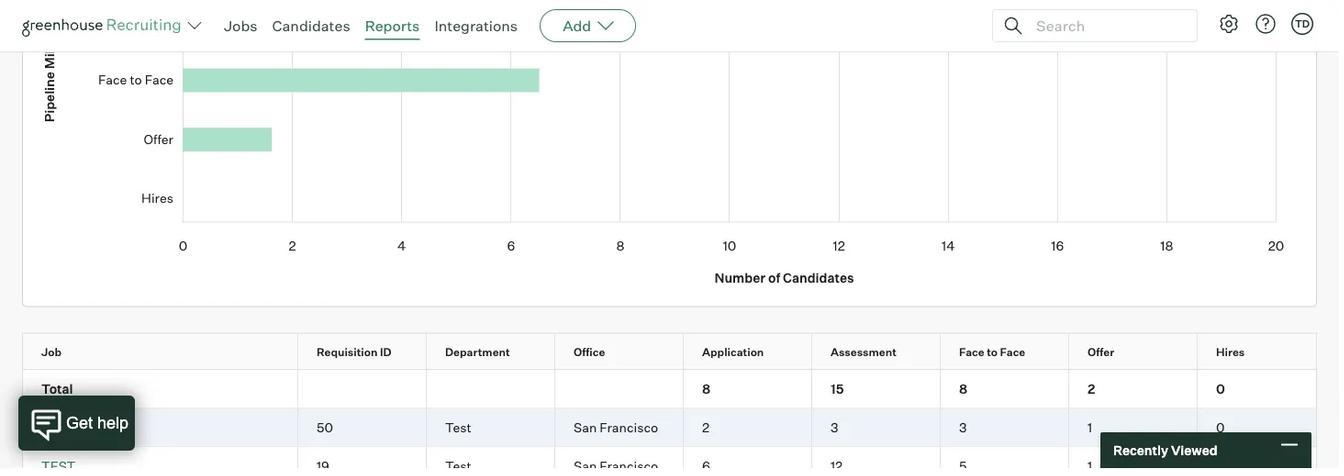 Task type: locate. For each thing, give the bounding box(es) containing it.
1 horizontal spatial face
[[1000, 345, 1025, 359]]

2 down offer
[[1088, 381, 1095, 397]]

3 down face to face
[[959, 419, 967, 435]]

2
[[1088, 381, 1095, 397], [702, 419, 709, 435]]

row
[[23, 334, 1339, 369], [23, 370, 1326, 408], [23, 409, 1326, 446], [23, 447, 1326, 469]]

2 right francisco
[[702, 419, 709, 435]]

viewed
[[1171, 442, 1218, 458]]

1 horizontal spatial 2
[[1088, 381, 1095, 397]]

50
[[317, 419, 333, 435]]

cell down office column header
[[555, 370, 684, 408]]

2 row from the top
[[23, 370, 1326, 408]]

requisition
[[317, 345, 378, 359]]

row group down francisco
[[23, 447, 1326, 469]]

row group containing designer
[[23, 409, 1326, 447]]

face
[[959, 345, 985, 359], [1000, 345, 1025, 359]]

test
[[445, 419, 471, 435]]

face to face column header
[[941, 334, 1085, 369]]

2 3 from the left
[[959, 419, 967, 435]]

2 cell from the left
[[427, 370, 555, 408]]

hires column header
[[1198, 334, 1339, 369]]

row group up francisco
[[23, 370, 1326, 409]]

0 horizontal spatial face
[[959, 345, 985, 359]]

0 down hires
[[1216, 381, 1225, 397]]

department column header
[[427, 334, 571, 369]]

offer
[[1088, 345, 1114, 359]]

cell down requisition id
[[298, 370, 427, 408]]

cell down department column header
[[427, 370, 555, 408]]

recently viewed
[[1113, 442, 1218, 458]]

integrations
[[434, 17, 518, 35]]

application
[[702, 345, 764, 359]]

configure image
[[1218, 13, 1240, 35]]

0 horizontal spatial 2
[[702, 419, 709, 435]]

2 0 from the top
[[1216, 419, 1225, 435]]

row containing job
[[23, 334, 1339, 369]]

8 down face to face
[[959, 381, 967, 397]]

grid
[[23, 334, 1339, 469]]

assessment column header
[[812, 334, 956, 369]]

row group down office column header
[[23, 409, 1326, 447]]

face left to
[[959, 345, 985, 359]]

3
[[831, 419, 838, 435], [959, 419, 967, 435]]

3 down 15
[[831, 419, 838, 435]]

row group
[[23, 370, 1326, 409], [23, 409, 1326, 447], [23, 447, 1326, 469]]

1 vertical spatial 0
[[1216, 419, 1225, 435]]

td button
[[1288, 9, 1317, 39]]

1 0 from the top
[[1216, 381, 1225, 397]]

designer
[[41, 419, 96, 435]]

1 cell from the left
[[298, 370, 427, 408]]

0 vertical spatial 2
[[1088, 381, 1095, 397]]

row containing designer
[[23, 409, 1326, 446]]

8 down application
[[702, 381, 711, 397]]

1 row from the top
[[23, 334, 1339, 369]]

0
[[1216, 381, 1225, 397], [1216, 419, 1225, 435]]

0 horizontal spatial 8
[[702, 381, 711, 397]]

0 horizontal spatial 3
[[831, 419, 838, 435]]

1 row group from the top
[[23, 370, 1326, 409]]

8
[[702, 381, 711, 397], [959, 381, 967, 397]]

1 vertical spatial 2
[[702, 419, 709, 435]]

0 vertical spatial 0
[[1216, 381, 1225, 397]]

2 row group from the top
[[23, 409, 1326, 447]]

designer link
[[41, 419, 96, 435]]

15
[[831, 381, 844, 397]]

office
[[574, 345, 605, 359]]

jobs
[[224, 17, 257, 35]]

san francisco
[[574, 419, 658, 435]]

grid containing total
[[23, 334, 1339, 469]]

recently
[[1113, 442, 1168, 458]]

offer column header
[[1069, 334, 1213, 369]]

1 horizontal spatial 8
[[959, 381, 967, 397]]

row group containing total
[[23, 370, 1326, 409]]

1 horizontal spatial 3
[[959, 419, 967, 435]]

job column header
[[23, 334, 314, 369]]

add button
[[540, 9, 636, 42]]

0 up viewed
[[1216, 419, 1225, 435]]

cell
[[298, 370, 427, 408], [427, 370, 555, 408], [555, 370, 684, 408]]

0 for 2
[[1216, 381, 1225, 397]]

department
[[445, 345, 510, 359]]

3 row from the top
[[23, 409, 1326, 446]]

face right to
[[1000, 345, 1025, 359]]



Task type: vqa. For each thing, say whether or not it's contained in the screenshot.
second row group from the bottom
yes



Task type: describe. For each thing, give the bounding box(es) containing it.
2 8 from the left
[[959, 381, 967, 397]]

td
[[1295, 17, 1310, 30]]

assessment
[[831, 345, 897, 359]]

application column header
[[684, 334, 828, 369]]

id
[[380, 345, 391, 359]]

greenhouse recruiting image
[[22, 15, 187, 37]]

Search text field
[[1032, 12, 1180, 39]]

to
[[987, 345, 998, 359]]

reports
[[365, 17, 420, 35]]

reports link
[[365, 17, 420, 35]]

integrations link
[[434, 17, 518, 35]]

4 row from the top
[[23, 447, 1326, 469]]

hires
[[1216, 345, 1245, 359]]

francisco
[[600, 419, 658, 435]]

jobs link
[[224, 17, 257, 35]]

requisition id column header
[[298, 334, 442, 369]]

1
[[1088, 419, 1092, 435]]

requisition id
[[317, 345, 391, 359]]

office column header
[[555, 334, 699, 369]]

3 row group from the top
[[23, 447, 1326, 469]]

face to face
[[959, 345, 1025, 359]]

add
[[563, 17, 591, 35]]

candidates link
[[272, 17, 350, 35]]

2 face from the left
[[1000, 345, 1025, 359]]

san
[[574, 419, 597, 435]]

1 3 from the left
[[831, 419, 838, 435]]

3 cell from the left
[[555, 370, 684, 408]]

1 8 from the left
[[702, 381, 711, 397]]

td button
[[1291, 13, 1313, 35]]

job
[[41, 345, 62, 359]]

0 for 1
[[1216, 419, 1225, 435]]

total
[[41, 381, 73, 397]]

row containing total
[[23, 370, 1326, 408]]

candidates
[[272, 17, 350, 35]]

1 face from the left
[[959, 345, 985, 359]]



